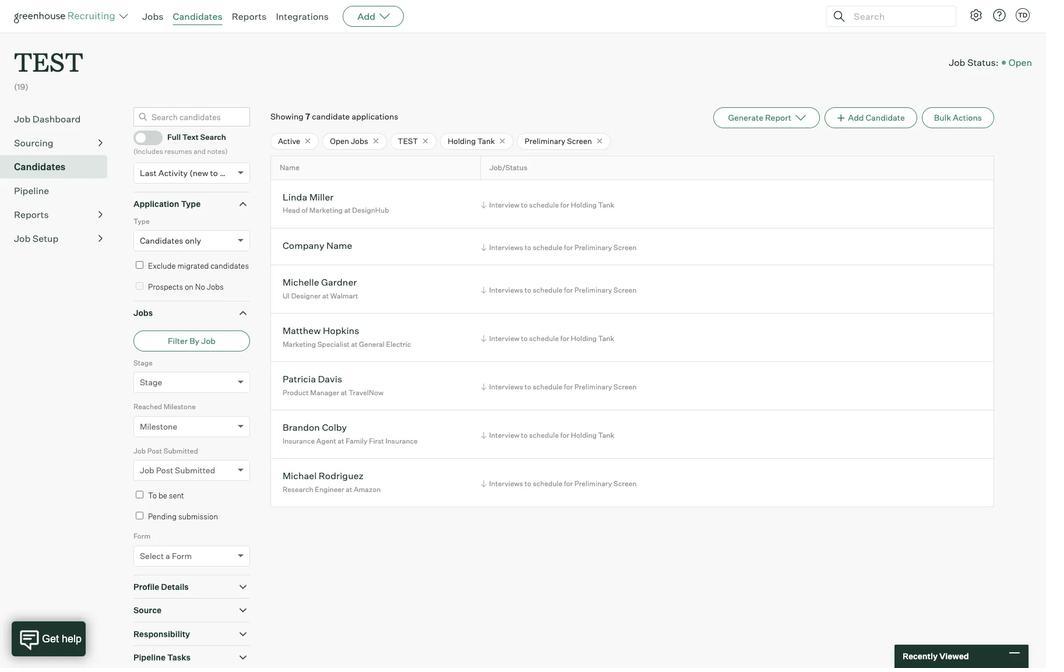 Task type: describe. For each thing, give the bounding box(es) containing it.
by
[[190, 336, 200, 346]]

interview to schedule for holding tank for linda miller
[[489, 200, 615, 209]]

designer
[[291, 291, 321, 300]]

davis
[[318, 373, 342, 385]]

at for hopkins
[[351, 340, 358, 349]]

Search text field
[[851, 8, 946, 25]]

interviews for patricia davis
[[489, 383, 523, 391]]

td button
[[1016, 8, 1030, 22]]

dashboard
[[32, 113, 81, 125]]

generate report button
[[714, 107, 820, 128]]

at for colby
[[338, 437, 344, 445]]

interviews for michelle gardner
[[489, 286, 523, 295]]

notes)
[[207, 147, 228, 155]]

job dashboard
[[14, 113, 81, 125]]

select
[[140, 551, 164, 561]]

add for add candidate
[[848, 112, 864, 122]]

interview to schedule for holding tank link for brandon colby
[[479, 430, 618, 441]]

to for brandon colby
[[521, 431, 528, 440]]

add candidate link
[[825, 107, 918, 128]]

pipeline for pipeline
[[14, 185, 49, 196]]

last activity (new to old) option
[[140, 168, 235, 178]]

to for patricia davis
[[525, 383, 532, 391]]

bulk actions
[[934, 112, 982, 122]]

to for michael rodriguez
[[525, 479, 532, 488]]

michelle
[[283, 277, 319, 288]]

linda
[[283, 191, 307, 203]]

details
[[161, 582, 189, 592]]

rodriguez
[[319, 470, 364, 482]]

to for linda miller
[[521, 200, 528, 209]]

general
[[359, 340, 385, 349]]

0 horizontal spatial candidates link
[[14, 160, 103, 174]]

designhub
[[352, 206, 389, 215]]

interviews to schedule for preliminary screen link for patricia davis
[[479, 381, 640, 392]]

test link
[[14, 33, 83, 81]]

exclude
[[148, 261, 176, 271]]

brandon colby insurance agent at family first insurance
[[283, 422, 418, 445]]

sourcing link
[[14, 136, 103, 150]]

1 horizontal spatial reports link
[[232, 10, 267, 22]]

filter by job
[[168, 336, 216, 346]]

head
[[283, 206, 300, 215]]

application
[[133, 199, 179, 209]]

patricia davis link
[[283, 373, 342, 387]]

preliminary for rodriguez
[[575, 479, 612, 488]]

job setup link
[[14, 231, 103, 245]]

preliminary for gardner
[[575, 286, 612, 295]]

0 vertical spatial submitted
[[164, 446, 198, 455]]

holding for miller
[[571, 200, 597, 209]]

reached milestone
[[133, 402, 196, 411]]

showing
[[270, 111, 304, 121]]

miller
[[309, 191, 334, 203]]

amazon
[[354, 485, 381, 494]]

test (19)
[[14, 44, 83, 92]]

screen for davis
[[614, 383, 637, 391]]

be
[[159, 491, 167, 500]]

at for rodriguez
[[346, 485, 352, 494]]

manager
[[310, 388, 339, 397]]

engineer
[[315, 485, 344, 494]]

company name
[[283, 240, 352, 251]]

pipeline link
[[14, 183, 103, 197]]

colby
[[322, 422, 347, 433]]

search
[[200, 133, 226, 142]]

screen for gardner
[[614, 286, 637, 295]]

profile details
[[133, 582, 189, 592]]

brandon colby link
[[283, 422, 347, 435]]

schedule for linda miller
[[529, 200, 559, 209]]

report
[[765, 112, 792, 122]]

for for gardner
[[564, 286, 573, 295]]

1 horizontal spatial name
[[327, 240, 352, 251]]

for for davis
[[564, 383, 573, 391]]

sent
[[169, 491, 184, 500]]

to
[[148, 491, 157, 500]]

patricia
[[283, 373, 316, 385]]

bulk
[[934, 112, 951, 122]]

0 vertical spatial candidates link
[[173, 10, 223, 22]]

last
[[140, 168, 157, 178]]

old)
[[220, 168, 235, 178]]

filter by job button
[[133, 330, 250, 351]]

ui
[[283, 291, 290, 300]]

at for davis
[[341, 388, 347, 397]]

gardner
[[321, 277, 357, 288]]

a
[[166, 551, 170, 561]]

viewed
[[940, 651, 969, 661]]

interviews for michael rodriguez
[[489, 479, 523, 488]]

linda miller head of marketing at designhub
[[283, 191, 389, 215]]

responsibility
[[133, 629, 190, 639]]

prospects
[[148, 282, 183, 291]]

interviews to schedule for preliminary screen for michelle gardner
[[489, 286, 637, 295]]

1 vertical spatial submitted
[[175, 465, 215, 475]]

company
[[283, 240, 324, 251]]

activity
[[158, 168, 188, 178]]

walmart
[[330, 291, 358, 300]]

tank for hopkins
[[598, 334, 615, 343]]

candidates for candidates only
[[140, 236, 183, 246]]

open for open jobs
[[330, 136, 349, 146]]

add candidate
[[848, 112, 905, 122]]

1 interviews to schedule for preliminary screen from the top
[[489, 243, 637, 252]]

on
[[185, 282, 194, 291]]

text
[[182, 133, 199, 142]]

candidates
[[211, 261, 249, 271]]

form element
[[133, 531, 250, 575]]

hopkins
[[323, 325, 359, 337]]

status:
[[968, 56, 999, 68]]

prospects on no jobs
[[148, 282, 224, 291]]

family
[[346, 437, 368, 445]]

0 vertical spatial name
[[280, 163, 300, 172]]

electric
[[386, 340, 411, 349]]

interview for linda miller
[[489, 200, 520, 209]]

job setup
[[14, 232, 59, 244]]

of
[[302, 206, 308, 215]]

1 vertical spatial post
[[156, 465, 173, 475]]

active
[[278, 136, 300, 146]]

0 vertical spatial post
[[147, 446, 162, 455]]

greenhouse recruiting image
[[14, 9, 119, 23]]

add for add
[[357, 10, 376, 22]]

2 insurance from the left
[[386, 437, 418, 445]]

sourcing
[[14, 137, 53, 148]]

application type
[[133, 199, 201, 209]]



Task type: vqa. For each thing, say whether or not it's contained in the screenshot.
feedback
no



Task type: locate. For each thing, give the bounding box(es) containing it.
name right company on the top
[[327, 240, 352, 251]]

0 horizontal spatial name
[[280, 163, 300, 172]]

post up the 'to be sent'
[[156, 465, 173, 475]]

integrations
[[276, 10, 329, 22]]

1 horizontal spatial insurance
[[386, 437, 418, 445]]

candidates up exclude
[[140, 236, 183, 246]]

at right agent
[[338, 437, 344, 445]]

configure image
[[970, 8, 984, 22]]

1 vertical spatial candidates link
[[14, 160, 103, 174]]

1 interviews to schedule for preliminary screen link from the top
[[479, 242, 640, 253]]

add button
[[343, 6, 404, 27]]

2 vertical spatial interview
[[489, 431, 520, 440]]

schedule for michelle gardner
[[533, 286, 563, 295]]

1 horizontal spatial candidates link
[[173, 10, 223, 22]]

for for miller
[[561, 200, 570, 209]]

marketing down matthew
[[283, 340, 316, 349]]

1 vertical spatial marketing
[[283, 340, 316, 349]]

to be sent
[[148, 491, 184, 500]]

submitted
[[164, 446, 198, 455], [175, 465, 215, 475]]

2 interviews to schedule for preliminary screen link from the top
[[479, 285, 640, 296]]

0 horizontal spatial reports link
[[14, 207, 103, 221]]

0 vertical spatial job post submitted
[[133, 446, 198, 455]]

schedule for matthew hopkins
[[529, 334, 559, 343]]

holding for colby
[[571, 431, 597, 440]]

matthew
[[283, 325, 321, 337]]

job post submitted
[[133, 446, 198, 455], [140, 465, 215, 475]]

candidates link right jobs link
[[173, 10, 223, 22]]

pipeline tasks
[[133, 653, 191, 662]]

interview for matthew hopkins
[[489, 334, 520, 343]]

interviews to schedule for preliminary screen link for michelle gardner
[[479, 285, 640, 296]]

1 vertical spatial interview to schedule for holding tank
[[489, 334, 615, 343]]

interviews
[[489, 243, 523, 252], [489, 286, 523, 295], [489, 383, 523, 391], [489, 479, 523, 488]]

1 vertical spatial pipeline
[[133, 653, 166, 662]]

for for rodriguez
[[564, 479, 573, 488]]

form
[[133, 532, 151, 541], [172, 551, 192, 561]]

1 interview from the top
[[489, 200, 520, 209]]

type down last activity (new to old)
[[181, 199, 201, 209]]

schedule for michael rodriguez
[[533, 479, 563, 488]]

0 horizontal spatial form
[[133, 532, 151, 541]]

0 vertical spatial add
[[357, 10, 376, 22]]

candidates link
[[173, 10, 223, 22], [14, 160, 103, 174]]

to for matthew hopkins
[[521, 334, 528, 343]]

0 horizontal spatial add
[[357, 10, 376, 22]]

at for gardner
[[322, 291, 329, 300]]

type inside "element"
[[133, 217, 150, 225]]

interviews to schedule for preliminary screen link for michael rodriguez
[[479, 478, 640, 489]]

profile
[[133, 582, 159, 592]]

0 vertical spatial reports
[[232, 10, 267, 22]]

Search candidates field
[[133, 107, 250, 126]]

interview to schedule for holding tank for brandon colby
[[489, 431, 615, 440]]

marketing inside linda miller head of marketing at designhub
[[309, 206, 343, 215]]

only
[[185, 236, 201, 246]]

type down application on the left
[[133, 217, 150, 225]]

submitted down reached milestone element
[[164, 446, 198, 455]]

exclude migrated candidates
[[148, 261, 249, 271]]

1 horizontal spatial reports
[[232, 10, 267, 22]]

1 vertical spatial test
[[398, 136, 418, 146]]

1 vertical spatial open
[[330, 136, 349, 146]]

job inside button
[[201, 336, 216, 346]]

at
[[344, 206, 351, 215], [322, 291, 329, 300], [351, 340, 358, 349], [341, 388, 347, 397], [338, 437, 344, 445], [346, 485, 352, 494]]

insurance right first
[[386, 437, 418, 445]]

reports
[[232, 10, 267, 22], [14, 209, 49, 220]]

2 interview from the top
[[489, 334, 520, 343]]

1 vertical spatial milestone
[[140, 421, 177, 431]]

schedule for brandon colby
[[529, 431, 559, 440]]

candidates for topmost candidates link
[[173, 10, 223, 22]]

pending
[[148, 512, 177, 521]]

(includes
[[133, 147, 163, 155]]

matthew hopkins link
[[283, 325, 359, 338]]

open for open
[[1009, 56, 1033, 68]]

michael rodriguez link
[[283, 470, 364, 484]]

interview to schedule for holding tank link for linda miller
[[479, 199, 618, 210]]

0 vertical spatial test
[[14, 44, 83, 79]]

preliminary screen
[[525, 136, 592, 146]]

at right "manager"
[[341, 388, 347, 397]]

to for michelle gardner
[[525, 286, 532, 295]]

reports link up job setup link
[[14, 207, 103, 221]]

1 vertical spatial stage
[[140, 377, 162, 387]]

test for test (19)
[[14, 44, 83, 79]]

jobs link
[[142, 10, 164, 22]]

interviews to schedule for preliminary screen for michael rodriguez
[[489, 479, 637, 488]]

3 interview to schedule for holding tank from the top
[[489, 431, 615, 440]]

0 vertical spatial interview to schedule for holding tank link
[[479, 199, 618, 210]]

at down rodriguez
[[346, 485, 352, 494]]

screen for rodriguez
[[614, 479, 637, 488]]

milestone down reached milestone
[[140, 421, 177, 431]]

holding for hopkins
[[571, 334, 597, 343]]

0 vertical spatial candidates
[[173, 10, 223, 22]]

pipeline down sourcing
[[14, 185, 49, 196]]

1 vertical spatial name
[[327, 240, 352, 251]]

at inside the patricia davis product manager at travelnow
[[341, 388, 347, 397]]

screen
[[567, 136, 592, 146], [614, 243, 637, 252], [614, 286, 637, 295], [614, 383, 637, 391], [614, 479, 637, 488]]

type element
[[133, 216, 250, 260]]

0 horizontal spatial test
[[14, 44, 83, 79]]

actions
[[953, 112, 982, 122]]

3 interviews to schedule for preliminary screen link from the top
[[479, 381, 640, 392]]

candidates only option
[[140, 236, 201, 246]]

2 interviews from the top
[[489, 286, 523, 295]]

at inside michelle gardner ui designer at walmart
[[322, 291, 329, 300]]

interview to schedule for holding tank link
[[479, 199, 618, 210], [479, 333, 618, 344], [479, 430, 618, 441]]

0 vertical spatial pipeline
[[14, 185, 49, 196]]

reports left integrations
[[232, 10, 267, 22]]

candidates link down 'sourcing' link
[[14, 160, 103, 174]]

job/status
[[490, 163, 528, 172]]

michelle gardner link
[[283, 277, 357, 290]]

0 vertical spatial form
[[133, 532, 151, 541]]

reached milestone element
[[133, 401, 250, 445]]

3 interview to schedule for holding tank link from the top
[[479, 430, 618, 441]]

0 vertical spatial stage
[[133, 358, 153, 367]]

last activity (new to old)
[[140, 168, 235, 178]]

pipeline
[[14, 185, 49, 196], [133, 653, 166, 662]]

0 vertical spatial type
[[181, 199, 201, 209]]

3 interviews to schedule for preliminary screen from the top
[[489, 383, 637, 391]]

candidates inside type "element"
[[140, 236, 183, 246]]

1 vertical spatial job post submitted
[[140, 465, 215, 475]]

0 vertical spatial marketing
[[309, 206, 343, 215]]

milestone down stage element
[[164, 402, 196, 411]]

brandon
[[283, 422, 320, 433]]

travelnow
[[349, 388, 384, 397]]

at inside matthew hopkins marketing specialist at general electric
[[351, 340, 358, 349]]

2 interview to schedule for holding tank link from the top
[[479, 333, 618, 344]]

schedule for patricia davis
[[533, 383, 563, 391]]

0 horizontal spatial type
[[133, 217, 150, 225]]

1 horizontal spatial pipeline
[[133, 653, 166, 662]]

linda miller link
[[283, 191, 334, 205]]

name down active
[[280, 163, 300, 172]]

1 interview to schedule for holding tank link from the top
[[479, 199, 618, 210]]

td
[[1018, 11, 1028, 19]]

generate
[[728, 112, 764, 122]]

interviews to schedule for preliminary screen
[[489, 243, 637, 252], [489, 286, 637, 295], [489, 383, 637, 391], [489, 479, 637, 488]]

stage
[[133, 358, 153, 367], [140, 377, 162, 387]]

marketing inside matthew hopkins marketing specialist at general electric
[[283, 340, 316, 349]]

3 interviews from the top
[[489, 383, 523, 391]]

0 vertical spatial reports link
[[232, 10, 267, 22]]

marketing
[[309, 206, 343, 215], [283, 340, 316, 349]]

0 vertical spatial open
[[1009, 56, 1033, 68]]

0 horizontal spatial pipeline
[[14, 185, 49, 196]]

2 vertical spatial candidates
[[140, 236, 183, 246]]

interviews to schedule for preliminary screen for patricia davis
[[489, 383, 637, 391]]

michael rodriguez research engineer at amazon
[[283, 470, 381, 494]]

Prospects on No Jobs checkbox
[[136, 282, 143, 290]]

interview to schedule for holding tank for matthew hopkins
[[489, 334, 615, 343]]

2 interviews to schedule for preliminary screen from the top
[[489, 286, 637, 295]]

form right a
[[172, 551, 192, 561]]

1 interview to schedule for holding tank from the top
[[489, 200, 615, 209]]

0 horizontal spatial reports
[[14, 209, 49, 220]]

2 vertical spatial interview to schedule for holding tank
[[489, 431, 615, 440]]

Exclude migrated candidates checkbox
[[136, 261, 143, 269]]

To be sent checkbox
[[136, 491, 143, 499]]

open right status:
[[1009, 56, 1033, 68]]

bulk actions link
[[922, 107, 995, 128]]

form down the pending submission checkbox
[[133, 532, 151, 541]]

select a form
[[140, 551, 192, 561]]

at down michelle gardner link
[[322, 291, 329, 300]]

for for hopkins
[[561, 334, 570, 343]]

pending submission
[[148, 512, 218, 521]]

td button
[[1014, 6, 1033, 24]]

michael
[[283, 470, 317, 482]]

1 vertical spatial interview
[[489, 334, 520, 343]]

0 vertical spatial interview
[[489, 200, 520, 209]]

post down reached
[[147, 446, 162, 455]]

at inside michael rodriguez research engineer at amazon
[[346, 485, 352, 494]]

1 vertical spatial add
[[848, 112, 864, 122]]

at inside brandon colby insurance agent at family first insurance
[[338, 437, 344, 445]]

at inside linda miller head of marketing at designhub
[[344, 206, 351, 215]]

interview for brandon colby
[[489, 431, 520, 440]]

4 interviews to schedule for preliminary screen link from the top
[[479, 478, 640, 489]]

candidate
[[866, 112, 905, 122]]

preliminary
[[525, 136, 566, 146], [575, 243, 612, 252], [575, 286, 612, 295], [575, 383, 612, 391], [575, 479, 612, 488]]

1 horizontal spatial form
[[172, 551, 192, 561]]

1 vertical spatial interview to schedule for holding tank link
[[479, 333, 618, 344]]

research
[[283, 485, 313, 494]]

1 vertical spatial type
[[133, 217, 150, 225]]

open down showing 7 candidate applications
[[330, 136, 349, 146]]

pipeline down responsibility
[[133, 653, 166, 662]]

3 interview from the top
[[489, 431, 520, 440]]

michelle gardner ui designer at walmart
[[283, 277, 358, 300]]

1 horizontal spatial test
[[398, 136, 418, 146]]

0 vertical spatial milestone
[[164, 402, 196, 411]]

no
[[195, 282, 205, 291]]

at left 'designhub'
[[344, 206, 351, 215]]

job post submitted element
[[133, 445, 250, 489]]

2 vertical spatial interview to schedule for holding tank link
[[479, 430, 618, 441]]

submission
[[178, 512, 218, 521]]

job
[[949, 56, 966, 68], [14, 113, 30, 125], [14, 232, 30, 244], [201, 336, 216, 346], [133, 446, 146, 455], [140, 465, 154, 475]]

patricia davis product manager at travelnow
[[283, 373, 384, 397]]

agent
[[316, 437, 336, 445]]

setup
[[32, 232, 59, 244]]

candidate
[[312, 111, 350, 121]]

tank for miller
[[598, 200, 615, 209]]

Pending submission checkbox
[[136, 512, 143, 519]]

4 interviews from the top
[[489, 479, 523, 488]]

insurance down 'brandon' on the bottom left of the page
[[283, 437, 315, 445]]

add inside popup button
[[357, 10, 376, 22]]

and
[[194, 147, 206, 155]]

open jobs
[[330, 136, 368, 146]]

full text search (includes resumes and notes)
[[133, 133, 228, 155]]

recently viewed
[[903, 651, 969, 661]]

candidate reports are now available! apply filters and select "view in app" element
[[714, 107, 820, 128]]

test down applications
[[398, 136, 418, 146]]

candidates down sourcing
[[14, 161, 66, 172]]

at left the general
[[351, 340, 358, 349]]

2 interview to schedule for holding tank from the top
[[489, 334, 615, 343]]

open
[[1009, 56, 1033, 68], [330, 136, 349, 146]]

reports up job setup
[[14, 209, 49, 220]]

test up (19)
[[14, 44, 83, 79]]

tank for colby
[[598, 431, 615, 440]]

1 horizontal spatial add
[[848, 112, 864, 122]]

tank
[[478, 136, 495, 146], [598, 200, 615, 209], [598, 334, 615, 343], [598, 431, 615, 440]]

stage element
[[133, 357, 250, 401]]

for for colby
[[561, 431, 570, 440]]

(new
[[190, 168, 208, 178]]

0 vertical spatial interview to schedule for holding tank
[[489, 200, 615, 209]]

interview to schedule for holding tank link for matthew hopkins
[[479, 333, 618, 344]]

checkmark image
[[139, 133, 147, 141]]

filter
[[168, 336, 188, 346]]

job post submitted up "sent"
[[140, 465, 215, 475]]

1 interviews from the top
[[489, 243, 523, 252]]

1 vertical spatial candidates
[[14, 161, 66, 172]]

submitted up "sent"
[[175, 465, 215, 475]]

specialist
[[318, 340, 350, 349]]

7
[[305, 111, 310, 121]]

applications
[[352, 111, 398, 121]]

test for test
[[398, 136, 418, 146]]

1 vertical spatial reports
[[14, 209, 49, 220]]

showing 7 candidate applications
[[270, 111, 398, 121]]

1 vertical spatial form
[[172, 551, 192, 561]]

recently
[[903, 651, 938, 661]]

reports link left integrations
[[232, 10, 267, 22]]

jobs
[[142, 10, 164, 22], [351, 136, 368, 146], [207, 282, 224, 291], [133, 308, 153, 318]]

1 vertical spatial reports link
[[14, 207, 103, 221]]

4 interviews to schedule for preliminary screen from the top
[[489, 479, 637, 488]]

1 horizontal spatial type
[[181, 199, 201, 209]]

1 horizontal spatial open
[[1009, 56, 1033, 68]]

candidates
[[173, 10, 223, 22], [14, 161, 66, 172], [140, 236, 183, 246]]

reached
[[133, 402, 162, 411]]

1 insurance from the left
[[283, 437, 315, 445]]

job post submitted down reached milestone element
[[133, 446, 198, 455]]

pipeline for pipeline tasks
[[133, 653, 166, 662]]

marketing down miller
[[309, 206, 343, 215]]

preliminary for davis
[[575, 383, 612, 391]]

candidates right jobs link
[[173, 10, 223, 22]]

post
[[147, 446, 162, 455], [156, 465, 173, 475]]

0 horizontal spatial insurance
[[283, 437, 315, 445]]

(19)
[[14, 82, 28, 92]]

0 horizontal spatial open
[[330, 136, 349, 146]]



